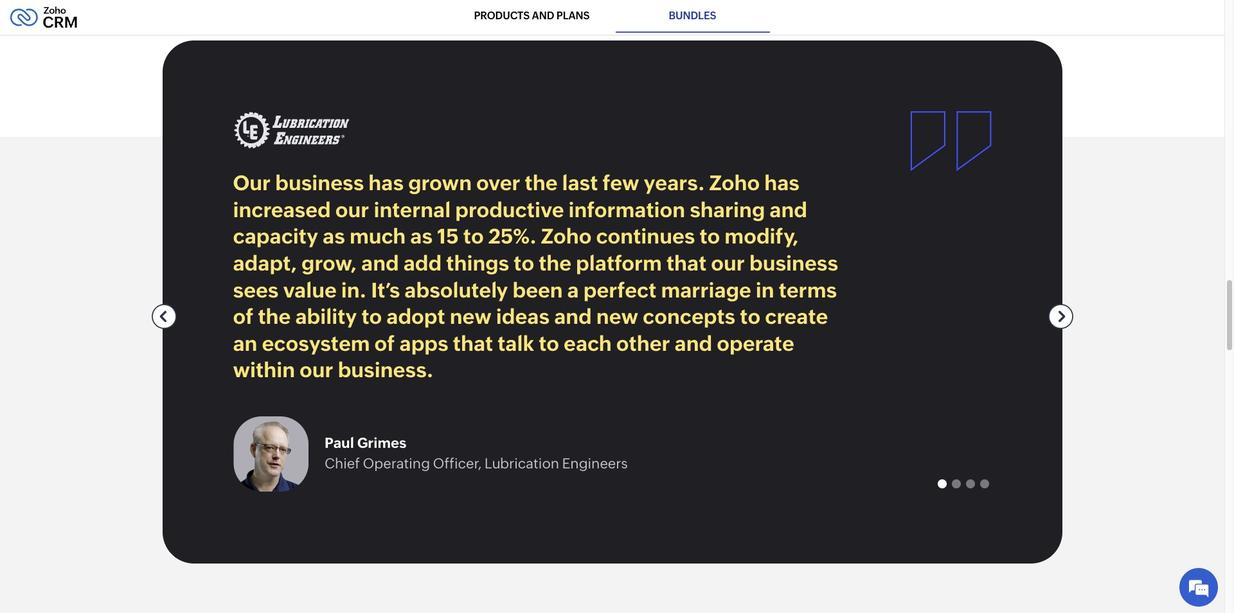 Task type: describe. For each thing, give the bounding box(es) containing it.
and left plans
[[532, 10, 554, 22]]

1 new from the left
[[450, 305, 492, 329]]

to right 15
[[463, 225, 484, 248]]

apps
[[400, 332, 449, 355]]

ideas
[[496, 305, 550, 329]]

to down sharing
[[700, 225, 720, 248]]

ability
[[295, 305, 357, 329]]

an
[[233, 332, 257, 355]]

talk
[[498, 332, 534, 355]]

capacity
[[233, 225, 318, 248]]

value
[[283, 278, 337, 302]]

adapt,
[[233, 251, 297, 275]]

add
[[404, 251, 442, 275]]

1 has from the left
[[369, 171, 404, 195]]

chief
[[325, 455, 360, 472]]

increased
[[233, 198, 331, 222]]

it's
[[371, 278, 400, 302]]

been
[[513, 278, 563, 302]]

our
[[233, 171, 271, 195]]

terms
[[779, 278, 837, 302]]

previous arrow image
[[149, 302, 178, 331]]

within
[[233, 358, 295, 382]]

business.
[[338, 358, 433, 382]]

grow,
[[302, 251, 357, 275]]

much
[[350, 225, 406, 248]]

adopt
[[387, 305, 445, 329]]

grimes
[[357, 435, 407, 451]]

0 horizontal spatial zoho
[[541, 225, 592, 248]]

2 vertical spatial the
[[258, 305, 291, 329]]

other
[[616, 332, 670, 355]]

products
[[474, 10, 530, 22]]

engineers
[[562, 455, 628, 472]]

operate
[[717, 332, 794, 355]]

our business has grown over the last few years. zoho has increased our internal productive information sharing and capacity as much as 15 to 25%. zoho continues to modify, adapt, grow, and add things to the platform that our business sees value in. it's absolutely been a perfect marriage in terms of the ability to adopt new ideas and new concepts to create an ecosystem of apps that talk to each other and operate within our business.
[[233, 171, 838, 382]]

to right talk
[[539, 332, 559, 355]]

ecosystem
[[262, 332, 370, 355]]

officer,
[[433, 455, 482, 472]]

concepts
[[643, 305, 736, 329]]

2 vertical spatial our
[[300, 358, 333, 382]]

to up the operate
[[740, 305, 761, 329]]

1 horizontal spatial business
[[750, 251, 838, 275]]

things
[[446, 251, 509, 275]]

2 as from the left
[[410, 225, 433, 248]]

productive
[[455, 198, 564, 222]]

0 vertical spatial of
[[233, 305, 254, 329]]

sharing
[[690, 198, 765, 222]]

2 has from the left
[[764, 171, 800, 195]]



Task type: vqa. For each thing, say whether or not it's contained in the screenshot.
LUBRICATION
yes



Task type: locate. For each thing, give the bounding box(es) containing it.
internal
[[374, 198, 451, 222]]

1 vertical spatial our
[[711, 251, 745, 275]]

our down ecosystem
[[300, 358, 333, 382]]

0 vertical spatial our
[[335, 198, 369, 222]]

of up 'an'
[[233, 305, 254, 329]]

few
[[603, 171, 639, 195]]

and down a
[[554, 305, 592, 329]]

platform
[[576, 251, 662, 275]]

1 horizontal spatial zoho
[[709, 171, 760, 195]]

new
[[450, 305, 492, 329], [596, 305, 638, 329]]

create
[[765, 305, 828, 329]]

0 horizontal spatial business
[[275, 171, 364, 195]]

information
[[569, 198, 685, 222]]

1 as from the left
[[323, 225, 345, 248]]

our
[[335, 198, 369, 222], [711, 251, 745, 275], [300, 358, 333, 382]]

a
[[567, 278, 579, 302]]

has up modify,
[[764, 171, 800, 195]]

2 horizontal spatial our
[[711, 251, 745, 275]]

perfect
[[584, 278, 657, 302]]

0 horizontal spatial our
[[300, 358, 333, 382]]

1 horizontal spatial as
[[410, 225, 433, 248]]

as up grow,
[[323, 225, 345, 248]]

new down absolutely
[[450, 305, 492, 329]]

modify,
[[725, 225, 799, 248]]

and
[[532, 10, 554, 22], [770, 198, 807, 222], [361, 251, 399, 275], [554, 305, 592, 329], [675, 332, 712, 355]]

1 horizontal spatial has
[[764, 171, 800, 195]]

1 horizontal spatial that
[[667, 251, 707, 275]]

as left 15
[[410, 225, 433, 248]]

to down '25%.'
[[514, 251, 534, 275]]

plans
[[557, 10, 590, 22]]

2 new from the left
[[596, 305, 638, 329]]

to
[[463, 225, 484, 248], [700, 225, 720, 248], [514, 251, 534, 275], [362, 305, 382, 329], [740, 305, 761, 329], [539, 332, 559, 355]]

0 vertical spatial zoho
[[709, 171, 760, 195]]

in
[[756, 278, 774, 302]]

and up modify,
[[770, 198, 807, 222]]

products and plans
[[474, 10, 590, 22]]

our business has grown over the last few years. zoho has increased our internal productive information sharing and capacity as much as 15 to 25%. zoho continues to modify, adapt, grow, and add things to the platform that our business sees value in. it's absolutely been a perfect marriage in terms of the ability to adopt new ideas and new concepts to create an ecosystem of apps that talk to each other and operate within our business. tab panel
[[233, 111, 844, 492]]

0 horizontal spatial of
[[233, 305, 254, 329]]

lubrication
[[485, 455, 559, 472]]

our up much
[[335, 198, 369, 222]]

1 vertical spatial zoho
[[541, 225, 592, 248]]

paul
[[325, 435, 354, 451]]

and down concepts
[[675, 332, 712, 355]]

business up 'terms'
[[750, 251, 838, 275]]

in.
[[341, 278, 367, 302]]

0 horizontal spatial has
[[369, 171, 404, 195]]

new down perfect
[[596, 305, 638, 329]]

absolutely
[[405, 278, 508, 302]]

of
[[233, 305, 254, 329], [375, 332, 395, 355]]

1 horizontal spatial our
[[335, 198, 369, 222]]

our up marriage
[[711, 251, 745, 275]]

each
[[564, 332, 612, 355]]

1 horizontal spatial of
[[375, 332, 395, 355]]

the up been
[[539, 251, 572, 275]]

continues
[[596, 225, 695, 248]]

over
[[476, 171, 520, 195]]

that left talk
[[453, 332, 493, 355]]

next arrow image
[[1046, 302, 1075, 331]]

business
[[275, 171, 364, 195], [750, 251, 838, 275]]

grown
[[408, 171, 472, 195]]

zoho up sharing
[[709, 171, 760, 195]]

1 vertical spatial the
[[539, 251, 572, 275]]

operating
[[363, 455, 430, 472]]

sees
[[233, 278, 279, 302]]

tab list
[[935, 477, 992, 493]]

15
[[437, 225, 459, 248]]

25%.
[[488, 225, 537, 248]]

0 vertical spatial the
[[525, 171, 558, 195]]

0 vertical spatial business
[[275, 171, 364, 195]]

to down it's
[[362, 305, 382, 329]]

the
[[525, 171, 558, 195], [539, 251, 572, 275], [258, 305, 291, 329]]

zoho crm logo image
[[10, 3, 78, 32]]

business up increased
[[275, 171, 364, 195]]

1 vertical spatial of
[[375, 332, 395, 355]]

0 horizontal spatial as
[[323, 225, 345, 248]]

zoho up a
[[541, 225, 592, 248]]

paul grimes chief operating officer, lubrication engineers
[[325, 435, 628, 472]]

0 vertical spatial that
[[667, 251, 707, 275]]

has up internal
[[369, 171, 404, 195]]

of up business.
[[375, 332, 395, 355]]

and down much
[[361, 251, 399, 275]]

the left last
[[525, 171, 558, 195]]

1 horizontal spatial new
[[596, 305, 638, 329]]

that
[[667, 251, 707, 275], [453, 332, 493, 355]]

last
[[562, 171, 598, 195]]

0 horizontal spatial that
[[453, 332, 493, 355]]

that up marriage
[[667, 251, 707, 275]]

marriage
[[661, 278, 751, 302]]

years.
[[644, 171, 705, 195]]

zoho
[[709, 171, 760, 195], [541, 225, 592, 248]]

1 vertical spatial that
[[453, 332, 493, 355]]

has
[[369, 171, 404, 195], [764, 171, 800, 195]]

1 vertical spatial business
[[750, 251, 838, 275]]

as
[[323, 225, 345, 248], [410, 225, 433, 248]]

0 horizontal spatial new
[[450, 305, 492, 329]]

the down sees
[[258, 305, 291, 329]]

bundles
[[669, 10, 716, 22]]



